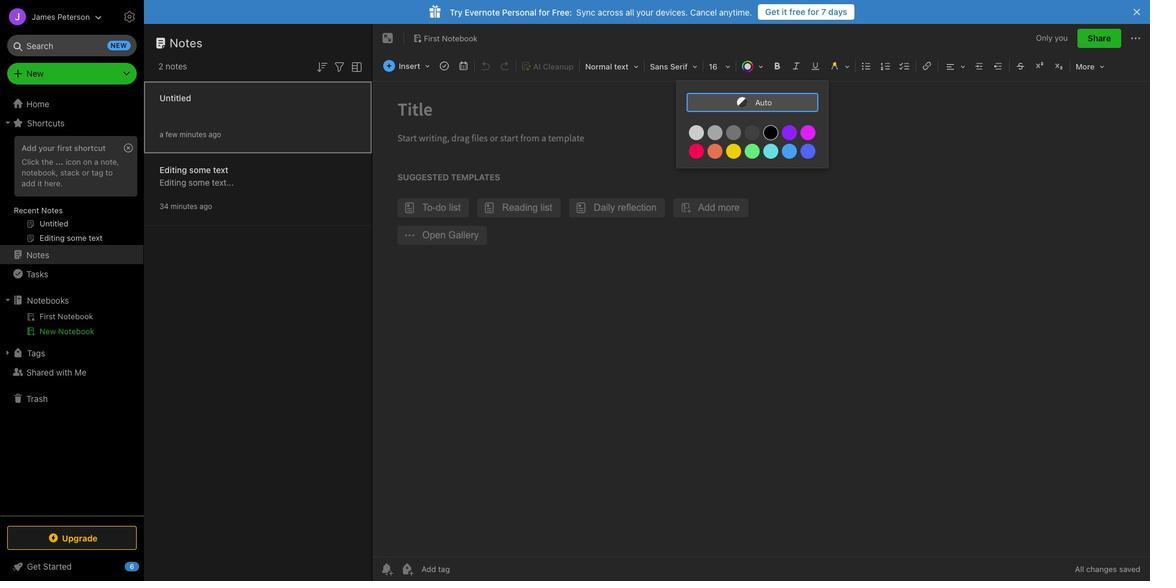 Task type: describe. For each thing, give the bounding box(es) containing it.
get it free for 7 days button
[[758, 4, 855, 20]]

Help and Learning task checklist field
[[0, 558, 144, 577]]

notebook for new notebook
[[58, 327, 94, 337]]

16
[[709, 62, 718, 71]]

all
[[1075, 565, 1085, 575]]

new notebook group
[[0, 310, 143, 344]]

normal text
[[585, 62, 629, 71]]

insert link image
[[919, 58, 936, 74]]

peterson
[[58, 12, 90, 21]]

more actions image
[[1129, 31, 1143, 46]]

add your first shortcut
[[22, 143, 106, 153]]

try evernote personal for free: sync across all your devices. cancel anytime.
[[450, 7, 752, 17]]

calendar event image
[[455, 58, 472, 74]]

auto
[[755, 98, 772, 107]]

add filters image
[[332, 60, 347, 74]]

here.
[[44, 179, 63, 188]]

sans serif
[[650, 62, 688, 71]]

0 vertical spatial minutes
[[180, 130, 207, 139]]

shared with me link
[[0, 363, 143, 382]]

insert
[[399, 61, 420, 71]]

superscript image
[[1032, 58, 1048, 74]]

home
[[26, 99, 49, 109]]

tasks
[[26, 269, 48, 279]]

text...
[[212, 177, 234, 187]]

34
[[160, 202, 169, 211]]

expand notebooks image
[[3, 296, 13, 305]]

notes link
[[0, 245, 143, 265]]

bold image
[[769, 58, 786, 74]]

some for text...
[[189, 177, 210, 187]]

notes
[[166, 61, 187, 71]]

shortcuts
[[27, 118, 65, 128]]

note window element
[[373, 24, 1150, 582]]

get it free for 7 days
[[765, 7, 848, 17]]

new for new
[[26, 68, 44, 79]]

bulleted list image
[[858, 58, 875, 74]]

new button
[[7, 63, 137, 85]]

first
[[424, 33, 440, 43]]

...
[[55, 157, 63, 167]]

upgrade button
[[7, 527, 137, 551]]

italic image
[[788, 58, 805, 74]]

indent image
[[971, 58, 988, 74]]

try
[[450, 7, 463, 17]]

james
[[32, 12, 55, 21]]

new notebook button
[[0, 325, 143, 339]]

2 vertical spatial notes
[[26, 250, 49, 260]]

free:
[[552, 7, 572, 17]]

1 horizontal spatial your
[[637, 7, 654, 17]]

text inside heading level field
[[614, 62, 629, 71]]

0 vertical spatial a
[[160, 130, 164, 139]]

get started
[[27, 562, 72, 572]]

or
[[82, 168, 89, 177]]

outdent image
[[990, 58, 1007, 74]]

2 notes
[[158, 61, 187, 71]]

it inside icon on a note, notebook, stack or tag to add it here.
[[37, 179, 42, 188]]

shared
[[26, 367, 54, 378]]

devices.
[[656, 7, 688, 17]]

saved
[[1120, 565, 1141, 575]]

only
[[1036, 33, 1053, 43]]

strikethrough image
[[1013, 58, 1029, 74]]

Account field
[[0, 5, 102, 29]]

Add tag field
[[420, 564, 510, 575]]

few
[[166, 130, 178, 139]]

for for 7
[[808, 7, 819, 17]]

Search text field
[[16, 35, 128, 56]]

subscript image
[[1051, 58, 1068, 74]]

Heading level field
[[581, 58, 643, 75]]

new search field
[[16, 35, 131, 56]]

1 vertical spatial minutes
[[171, 202, 198, 211]]

Insert field
[[380, 58, 434, 74]]

share button
[[1078, 29, 1122, 48]]

click the ...
[[22, 157, 63, 167]]

add
[[22, 179, 35, 188]]

new for new notebook
[[40, 327, 56, 337]]

tags
[[27, 348, 45, 358]]

View options field
[[347, 59, 364, 74]]

tree containing home
[[0, 94, 144, 516]]

editing some text...
[[160, 177, 234, 187]]

for for free:
[[539, 7, 550, 17]]

icon on a note, notebook, stack or tag to add it here.
[[22, 157, 119, 188]]

first notebook button
[[409, 30, 482, 47]]

1 vertical spatial text
[[213, 165, 228, 175]]

Add filters field
[[332, 59, 347, 74]]

0 vertical spatial notes
[[170, 36, 203, 50]]

Highlight field
[[825, 58, 854, 75]]

34 minutes ago
[[160, 202, 212, 211]]

a few minutes ago
[[160, 130, 221, 139]]

shared with me
[[26, 367, 87, 378]]

the
[[42, 157, 53, 167]]

2
[[158, 61, 163, 71]]

click
[[22, 157, 39, 167]]

numbered list image
[[878, 58, 894, 74]]

editing some text
[[160, 165, 228, 175]]

your inside group
[[39, 143, 55, 153]]

first notebook
[[424, 33, 478, 43]]

normal
[[585, 62, 612, 71]]

me
[[75, 367, 87, 378]]

tags button
[[0, 344, 143, 363]]

recent notes
[[14, 206, 63, 215]]

across
[[598, 7, 624, 17]]

notebooks
[[27, 295, 69, 306]]

notebook for first notebook
[[442, 33, 478, 43]]

notebooks link
[[0, 291, 143, 310]]



Task type: locate. For each thing, give the bounding box(es) containing it.
ago down the editing some text...
[[200, 202, 212, 211]]

expand note image
[[381, 31, 395, 46]]

it left free
[[782, 7, 787, 17]]

group
[[0, 133, 143, 250]]

0 vertical spatial editing
[[160, 165, 187, 175]]

editing
[[160, 165, 187, 175], [160, 177, 186, 187]]

notes right recent
[[41, 206, 63, 215]]

trash link
[[0, 389, 143, 408]]

james peterson
[[32, 12, 90, 21]]

sans
[[650, 62, 668, 71]]

editing for editing some text
[[160, 165, 187, 175]]

0 vertical spatial text
[[614, 62, 629, 71]]

1 vertical spatial a
[[94, 157, 99, 167]]

share
[[1088, 33, 1112, 43]]

checklist image
[[897, 58, 914, 74]]

group containing add your first shortcut
[[0, 133, 143, 250]]

some for text
[[189, 165, 211, 175]]

some up the editing some text...
[[189, 165, 211, 175]]

notebook down try
[[442, 33, 478, 43]]

2 for from the left
[[539, 7, 550, 17]]

1 vertical spatial it
[[37, 179, 42, 188]]

add tag image
[[400, 563, 414, 577]]

task image
[[436, 58, 453, 74]]

it down notebook,
[[37, 179, 42, 188]]

underline image
[[807, 58, 824, 74]]

personal
[[502, 7, 537, 17]]

to
[[105, 168, 113, 177]]

1 horizontal spatial get
[[765, 7, 780, 17]]

home link
[[0, 94, 144, 113]]

0 vertical spatial your
[[637, 7, 654, 17]]

0 vertical spatial notebook
[[442, 33, 478, 43]]

a
[[160, 130, 164, 139], [94, 157, 99, 167]]

first
[[57, 143, 72, 153]]

1 vertical spatial ago
[[200, 202, 212, 211]]

notes up tasks
[[26, 250, 49, 260]]

cancel
[[690, 7, 717, 17]]

all changes saved
[[1075, 565, 1141, 575]]

it
[[782, 7, 787, 17], [37, 179, 42, 188]]

settings image
[[122, 10, 137, 24]]

Note Editor text field
[[373, 82, 1150, 557]]

upgrade
[[62, 534, 98, 544]]

shortcuts button
[[0, 113, 143, 133]]

1 horizontal spatial for
[[808, 7, 819, 17]]

only you
[[1036, 33, 1068, 43]]

your up the
[[39, 143, 55, 153]]

on
[[83, 157, 92, 167]]

1 vertical spatial notebook
[[58, 327, 94, 337]]

Font size field
[[705, 58, 735, 75]]

a inside icon on a note, notebook, stack or tag to add it here.
[[94, 157, 99, 167]]

get left started
[[27, 562, 41, 572]]

notebook inside button
[[442, 33, 478, 43]]

trash
[[26, 394, 48, 404]]

minutes right few
[[180, 130, 207, 139]]

for left free:
[[539, 7, 550, 17]]

1 vertical spatial some
[[189, 177, 210, 187]]

for inside button
[[808, 7, 819, 17]]

1 vertical spatial new
[[40, 327, 56, 337]]

Font color field
[[738, 58, 768, 75]]

for left 7
[[808, 7, 819, 17]]

editing for editing some text...
[[160, 177, 186, 187]]

all
[[626, 7, 634, 17]]

text right normal
[[614, 62, 629, 71]]

notebook
[[442, 33, 478, 43], [58, 327, 94, 337]]

More actions field
[[1129, 29, 1143, 48]]

notebook,
[[22, 168, 58, 177]]

click to collapse image
[[139, 560, 148, 574]]

1 for from the left
[[808, 7, 819, 17]]

new
[[111, 41, 127, 49]]

More field
[[1072, 58, 1109, 75]]

with
[[56, 367, 72, 378]]

6
[[130, 563, 134, 571]]

0 horizontal spatial get
[[27, 562, 41, 572]]

Alignment field
[[940, 58, 970, 75]]

0 vertical spatial ago
[[209, 130, 221, 139]]

more
[[1076, 62, 1095, 71]]

0 horizontal spatial it
[[37, 179, 42, 188]]

1 horizontal spatial a
[[160, 130, 164, 139]]

notes
[[170, 36, 203, 50], [41, 206, 63, 215], [26, 250, 49, 260]]

1 vertical spatial get
[[27, 562, 41, 572]]

Sort options field
[[315, 59, 329, 74]]

get inside help and learning task checklist field
[[27, 562, 41, 572]]

new inside button
[[40, 327, 56, 337]]

0 horizontal spatial text
[[213, 165, 228, 175]]

new up tags
[[40, 327, 56, 337]]

evernote
[[465, 7, 500, 17]]

editing up the editing some text...
[[160, 165, 187, 175]]

stack
[[60, 168, 80, 177]]

your right all
[[637, 7, 654, 17]]

untitled
[[160, 93, 191, 103]]

1 vertical spatial notes
[[41, 206, 63, 215]]

1 horizontal spatial it
[[782, 7, 787, 17]]

0 vertical spatial get
[[765, 7, 780, 17]]

auto button
[[687, 93, 819, 112]]

expand tags image
[[3, 349, 13, 358]]

0 horizontal spatial a
[[94, 157, 99, 167]]

new
[[26, 68, 44, 79], [40, 327, 56, 337]]

notes up notes
[[170, 36, 203, 50]]

0 horizontal spatial notebook
[[58, 327, 94, 337]]

7
[[822, 7, 826, 17]]

editing down editing some text
[[160, 177, 186, 187]]

new inside popup button
[[26, 68, 44, 79]]

ago
[[209, 130, 221, 139], [200, 202, 212, 211]]

get for get started
[[27, 562, 41, 572]]

a left few
[[160, 130, 164, 139]]

anytime.
[[719, 7, 752, 17]]

0 horizontal spatial for
[[539, 7, 550, 17]]

your
[[637, 7, 654, 17], [39, 143, 55, 153]]

add a reminder image
[[380, 563, 394, 577]]

1 vertical spatial your
[[39, 143, 55, 153]]

notebook up tags "button"
[[58, 327, 94, 337]]

new up the home
[[26, 68, 44, 79]]

tree
[[0, 94, 144, 516]]

Font family field
[[646, 58, 702, 75]]

for
[[808, 7, 819, 17], [539, 7, 550, 17]]

get left free
[[765, 7, 780, 17]]

1 horizontal spatial text
[[614, 62, 629, 71]]

icon
[[66, 157, 81, 167]]

you
[[1055, 33, 1068, 43]]

some down editing some text
[[189, 177, 210, 187]]

recent
[[14, 206, 39, 215]]

tag
[[92, 168, 103, 177]]

add
[[22, 143, 36, 153]]

serif
[[670, 62, 688, 71]]

changes
[[1087, 565, 1117, 575]]

note,
[[101, 157, 119, 167]]

text up text...
[[213, 165, 228, 175]]

get
[[765, 7, 780, 17], [27, 562, 41, 572]]

0 horizontal spatial your
[[39, 143, 55, 153]]

sync
[[577, 7, 596, 17]]

free
[[790, 7, 806, 17]]

0 vertical spatial some
[[189, 165, 211, 175]]

0 vertical spatial new
[[26, 68, 44, 79]]

ago up editing some text
[[209, 130, 221, 139]]

1 vertical spatial editing
[[160, 177, 186, 187]]

text
[[614, 62, 629, 71], [213, 165, 228, 175]]

minutes right 34
[[171, 202, 198, 211]]

0 vertical spatial it
[[782, 7, 787, 17]]

1 horizontal spatial notebook
[[442, 33, 478, 43]]

get for get it free for 7 days
[[765, 7, 780, 17]]

1 editing from the top
[[160, 165, 187, 175]]

started
[[43, 562, 72, 572]]

2 editing from the top
[[160, 177, 186, 187]]

new notebook
[[40, 327, 94, 337]]

get inside button
[[765, 7, 780, 17]]

notebook inside button
[[58, 327, 94, 337]]

shortcut
[[74, 143, 106, 153]]

a right on
[[94, 157, 99, 167]]

tasks button
[[0, 265, 143, 284]]

days
[[829, 7, 848, 17]]

it inside button
[[782, 7, 787, 17]]



Task type: vqa. For each thing, say whether or not it's contained in the screenshot.
Main ELEMENT
no



